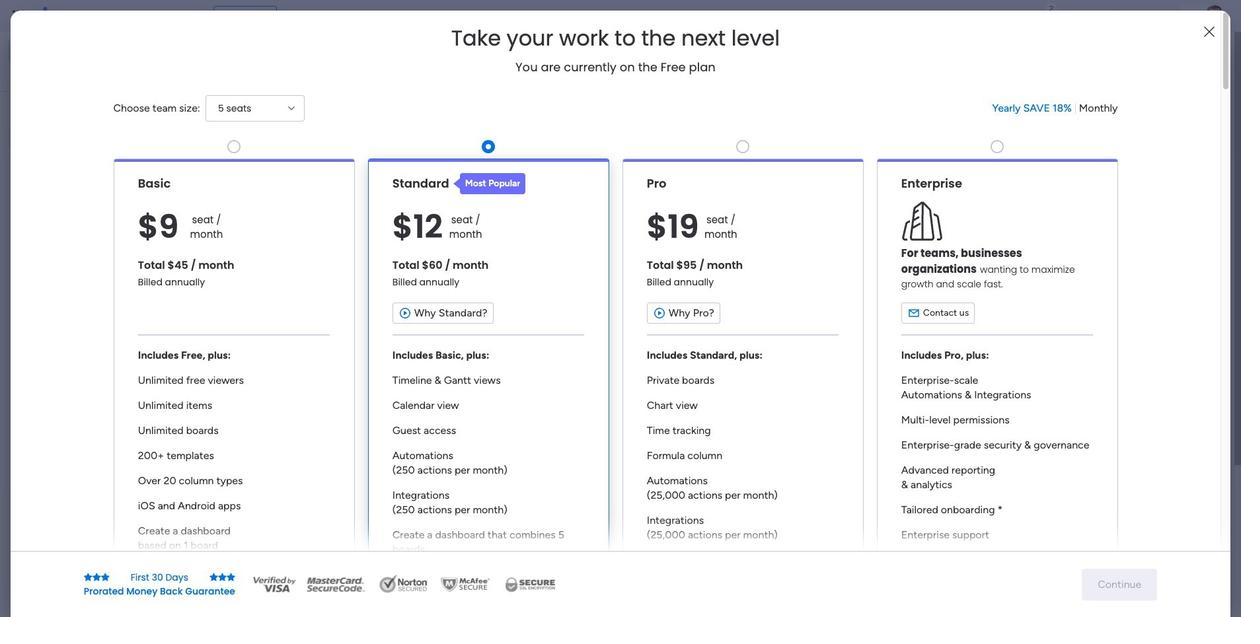 Task type: locate. For each thing, give the bounding box(es) containing it.
basic tier selected option
[[113, 159, 355, 597]]

tier options list box
[[113, 135, 1118, 597]]

component image
[[494, 262, 506, 274]]

1 vertical spatial option
[[8, 62, 161, 83]]

0 vertical spatial option
[[8, 40, 161, 61]]

2 star image from the left
[[210, 573, 218, 582]]

terry turtle image
[[1204, 5, 1226, 26]]

heading
[[451, 26, 780, 50]]

terry turtle image
[[275, 543, 301, 570], [275, 592, 301, 617]]

2 terry turtle image from the top
[[275, 592, 301, 617]]

1 star image from the left
[[92, 573, 101, 582]]

component image
[[727, 262, 739, 274]]

enterprise tier selected option
[[877, 159, 1118, 597]]

2 element
[[377, 498, 393, 514], [377, 498, 393, 514]]

star image
[[92, 573, 101, 582], [101, 573, 110, 582], [227, 573, 235, 582]]

remove from favorites image
[[449, 242, 462, 255]]

close recently visited image
[[244, 108, 260, 124]]

list box
[[0, 154, 169, 470]]

0 vertical spatial terry turtle image
[[275, 543, 301, 570]]

select product image
[[12, 9, 25, 22]]

section head
[[453, 173, 526, 194]]

add to favorites image
[[682, 242, 695, 255], [449, 404, 462, 417]]

terry turtle image left mastercard secure code image at left bottom
[[275, 592, 301, 617]]

section head inside standard tier selected option
[[453, 173, 526, 194]]

3 star image from the left
[[218, 573, 227, 582]]

update feed image
[[1036, 9, 1049, 22]]

3 star image from the left
[[227, 573, 235, 582]]

pro tier selected option
[[622, 159, 864, 597]]

1 vertical spatial add to favorites image
[[449, 404, 462, 417]]

ssl encrypted image
[[497, 575, 563, 595]]

1 vertical spatial terry turtle image
[[275, 592, 301, 617]]

1 star image from the left
[[84, 573, 92, 582]]

terry turtle image up the verified by visa image
[[275, 543, 301, 570]]

help image
[[1156, 9, 1169, 22]]

getting started element
[[984, 482, 1182, 535]]

option
[[8, 40, 161, 61], [8, 62, 161, 83], [0, 156, 169, 159]]

1 terry turtle image from the top
[[275, 543, 301, 570]]

star image for 3rd star image
[[210, 573, 218, 582]]

search everything image
[[1126, 9, 1140, 22]]

star image
[[84, 573, 92, 582], [210, 573, 218, 582], [218, 573, 227, 582]]

norton secured image
[[374, 575, 434, 595]]

2 vertical spatial option
[[0, 156, 169, 159]]

0 vertical spatial add to favorites image
[[682, 242, 695, 255]]



Task type: vqa. For each thing, say whether or not it's contained in the screenshot.
second THE "COMPONENT" Image from right Add To Favorites image
yes



Task type: describe. For each thing, give the bounding box(es) containing it.
2 star image from the left
[[101, 573, 110, 582]]

mastercard secure code image
[[303, 575, 369, 595]]

templates image image
[[996, 266, 1170, 357]]

star image for second star image from the left
[[84, 573, 92, 582]]

verified by visa image
[[251, 575, 297, 595]]

standard tier selected option
[[368, 159, 609, 597]]

quick search results list box
[[244, 124, 952, 461]]

mcafee secure image
[[439, 575, 492, 595]]

1 horizontal spatial add to favorites image
[[682, 242, 695, 255]]

0 horizontal spatial add to favorites image
[[449, 404, 462, 417]]

circle o image
[[1003, 158, 1012, 168]]

2 image
[[1046, 1, 1058, 16]]

notifications image
[[1007, 9, 1020, 22]]

monday marketplace image
[[1094, 9, 1107, 22]]

billing cycle selection group
[[993, 101, 1118, 116]]

invite members image
[[1065, 9, 1078, 22]]

add to favorites image
[[916, 242, 929, 255]]

see plans image
[[219, 9, 231, 23]]

check circle image
[[1003, 141, 1012, 151]]



